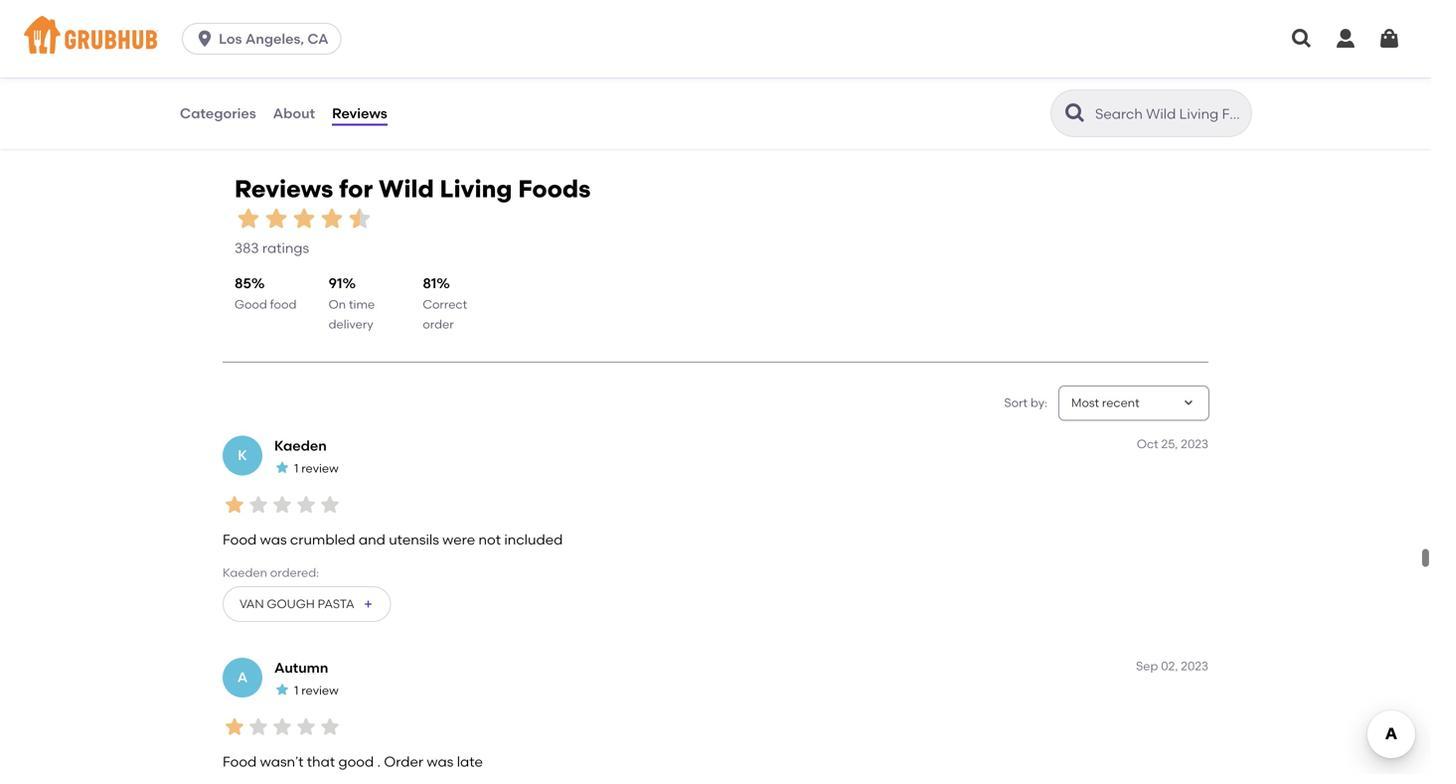 Task type: vqa. For each thing, say whether or not it's contained in the screenshot.
the bottom 1
yes



Task type: locate. For each thing, give the bounding box(es) containing it.
1 vertical spatial delivery
[[329, 317, 374, 332]]

kaeden up van
[[223, 566, 267, 580]]

food
[[223, 532, 257, 548], [223, 754, 257, 771]]

delivery down min
[[240, 22, 285, 36]]

2023 right 25,
[[1181, 437, 1209, 451]]

pasta
[[318, 597, 355, 611]]

sep
[[1136, 659, 1159, 673]]

svg image
[[1290, 27, 1314, 51], [1334, 27, 1358, 51], [195, 29, 215, 49]]

ordered:
[[270, 566, 319, 580]]

food up "kaeden  ordered:"
[[223, 532, 257, 548]]

0 vertical spatial delivery
[[240, 22, 285, 36]]

review
[[301, 461, 339, 476], [301, 683, 339, 698]]

1 vertical spatial reviews
[[235, 174, 333, 203]]

0 vertical spatial reviews
[[332, 105, 387, 122]]

van gough pasta button
[[223, 586, 391, 622]]

25,
[[1162, 437, 1178, 451]]

sort by:
[[1005, 396, 1048, 410]]

1 review
[[294, 461, 339, 476], [294, 683, 339, 698]]

0 vertical spatial review
[[301, 461, 339, 476]]

2023
[[1181, 437, 1209, 451], [1181, 659, 1209, 673]]

star icon image
[[235, 205, 262, 233], [262, 205, 290, 233], [290, 205, 318, 233], [318, 205, 346, 233], [346, 205, 374, 233], [346, 205, 374, 233], [274, 460, 290, 476], [223, 493, 247, 517], [247, 493, 270, 517], [270, 493, 294, 517], [294, 493, 318, 517], [318, 493, 342, 517], [274, 682, 290, 698], [223, 715, 247, 739], [247, 715, 270, 739], [270, 715, 294, 739], [294, 715, 318, 739], [318, 715, 342, 739]]

1 review from the top
[[301, 461, 339, 476]]

angeles,
[[245, 30, 304, 47]]

1 vertical spatial 1
[[294, 683, 299, 698]]

svg image
[[1378, 27, 1402, 51]]

0 horizontal spatial svg image
[[195, 29, 215, 49]]

0 vertical spatial was
[[260, 532, 287, 548]]

0 horizontal spatial kaeden
[[223, 566, 267, 580]]

1 review down autumn
[[294, 683, 339, 698]]

food left wasn't
[[223, 754, 257, 771]]

0 vertical spatial 1
[[294, 461, 299, 476]]

about
[[273, 105, 315, 122]]

reviews
[[332, 105, 387, 122], [235, 174, 333, 203]]

1 for autumn
[[294, 683, 299, 698]]

1 vertical spatial was
[[427, 754, 454, 771]]

kaeden for kaeden
[[274, 437, 327, 454]]

los
[[219, 30, 242, 47]]

about button
[[272, 78, 316, 149]]

sep 02, 2023
[[1136, 659, 1209, 673]]

1 right k
[[294, 461, 299, 476]]

not
[[479, 532, 501, 548]]

0 vertical spatial 1 review
[[294, 461, 339, 476]]

crumbled
[[290, 532, 355, 548]]

1 horizontal spatial was
[[427, 754, 454, 771]]

delivery inside 91 on time delivery
[[329, 317, 374, 332]]

reviews for reviews
[[332, 105, 387, 122]]

1 vertical spatial review
[[301, 683, 339, 698]]

2 horizontal spatial svg image
[[1334, 27, 1358, 51]]

1 vertical spatial 1 review
[[294, 683, 339, 698]]

for
[[339, 174, 373, 203]]

0 horizontal spatial was
[[260, 532, 287, 548]]

1 2023 from the top
[[1181, 437, 1209, 451]]

review up crumbled
[[301, 461, 339, 476]]

van gough pasta
[[240, 597, 355, 611]]

review down autumn
[[301, 683, 339, 698]]

1
[[294, 461, 299, 476], [294, 683, 299, 698]]

2023 right 02,
[[1181, 659, 1209, 673]]

2 2023 from the top
[[1181, 659, 1209, 673]]

was
[[260, 532, 287, 548], [427, 754, 454, 771]]

kaeden right k
[[274, 437, 327, 454]]

2 food from the top
[[223, 754, 257, 771]]

1 vertical spatial kaeden
[[223, 566, 267, 580]]

delivery down time
[[329, 317, 374, 332]]

categories button
[[179, 78, 257, 149]]

delivery inside "20–35 min $0.99 delivery"
[[240, 22, 285, 36]]

oct 25, 2023
[[1137, 437, 1209, 451]]

oct
[[1137, 437, 1159, 451]]

reviews inside button
[[332, 105, 387, 122]]

2 1 from the top
[[294, 683, 299, 698]]

order
[[384, 754, 424, 771]]

02,
[[1161, 659, 1178, 673]]

1 review up crumbled
[[294, 461, 339, 476]]

0 horizontal spatial delivery
[[240, 22, 285, 36]]

1 down autumn
[[294, 683, 299, 698]]

1 food from the top
[[223, 532, 257, 548]]

1 horizontal spatial kaeden
[[274, 437, 327, 454]]

1 horizontal spatial svg image
[[1290, 27, 1314, 51]]

living
[[440, 174, 512, 203]]

kaeden  ordered:
[[223, 566, 319, 580]]

on
[[329, 297, 346, 311]]

1 vertical spatial 2023
[[1181, 659, 1209, 673]]

0 vertical spatial kaeden
[[274, 437, 327, 454]]

review for kaeden
[[301, 461, 339, 476]]

a
[[237, 669, 248, 686]]

plus icon image
[[363, 598, 374, 610]]

review for autumn
[[301, 683, 339, 698]]

0 vertical spatial 2023
[[1181, 437, 1209, 451]]

food was crumbled and utensils were not included
[[223, 532, 563, 548]]

ratings
[[262, 240, 309, 256]]

1 horizontal spatial delivery
[[329, 317, 374, 332]]

.
[[377, 754, 381, 771]]

reviews for reviews for wild living foods
[[235, 174, 333, 203]]

most
[[1072, 396, 1100, 410]]

1 1 from the top
[[294, 461, 299, 476]]

reviews right "about"
[[332, 105, 387, 122]]

included
[[504, 532, 563, 548]]

delivery
[[240, 22, 285, 36], [329, 317, 374, 332]]

kaeden
[[274, 437, 327, 454], [223, 566, 267, 580]]

reviews up the ratings
[[235, 174, 333, 203]]

was up "kaeden  ordered:"
[[260, 532, 287, 548]]

svg image inside los angeles, ca button
[[195, 29, 215, 49]]

foods
[[518, 174, 591, 203]]

good
[[235, 297, 267, 311]]

1 review for autumn
[[294, 683, 339, 698]]

1 for kaeden
[[294, 461, 299, 476]]

reviews button
[[331, 78, 388, 149]]

delivery for 20–35
[[240, 22, 285, 36]]

1 1 review from the top
[[294, 461, 339, 476]]

2 1 review from the top
[[294, 683, 339, 698]]

was left late
[[427, 754, 454, 771]]

0 vertical spatial food
[[223, 532, 257, 548]]

1 vertical spatial food
[[223, 754, 257, 771]]

2023 for food was crumbled and utensils were not included
[[1181, 437, 1209, 451]]

2 review from the top
[[301, 683, 339, 698]]



Task type: describe. For each thing, give the bounding box(es) containing it.
were
[[443, 532, 475, 548]]

and
[[359, 532, 386, 548]]

los angeles, ca button
[[182, 23, 350, 55]]

food
[[270, 297, 297, 311]]

$0.99
[[208, 22, 238, 36]]

91 on time delivery
[[329, 275, 375, 332]]

autumn
[[274, 659, 328, 676]]

search icon image
[[1064, 101, 1088, 125]]

time
[[349, 297, 375, 311]]

utensils
[[389, 532, 439, 548]]

91
[[329, 275, 343, 292]]

Search Wild Living Foods search field
[[1094, 104, 1246, 123]]

categories
[[180, 105, 256, 122]]

recent
[[1102, 396, 1140, 410]]

85
[[235, 275, 251, 292]]

kaeden for kaeden  ordered:
[[223, 566, 267, 580]]

wild
[[379, 174, 434, 203]]

order
[[423, 317, 454, 332]]

383
[[235, 240, 259, 256]]

correct
[[423, 297, 467, 311]]

81
[[423, 275, 437, 292]]

food for food was crumbled and utensils were not included
[[223, 532, 257, 548]]

wasn't
[[260, 754, 304, 771]]

food wasn't that good . order was late
[[223, 754, 483, 771]]

main navigation navigation
[[0, 0, 1432, 78]]

good
[[338, 754, 374, 771]]

gough
[[267, 597, 315, 611]]

most recent
[[1072, 396, 1140, 410]]

delivery for 91
[[329, 317, 374, 332]]

sort
[[1005, 396, 1028, 410]]

1 review for kaeden
[[294, 461, 339, 476]]

food for food wasn't that good . order was late
[[223, 754, 257, 771]]

20–35 min $0.99 delivery
[[208, 5, 285, 36]]

ca
[[308, 30, 329, 47]]

85 good food
[[235, 275, 297, 311]]

Sort by: field
[[1072, 395, 1140, 412]]

late
[[457, 754, 483, 771]]

min
[[245, 5, 267, 19]]

caret down icon image
[[1181, 395, 1197, 411]]

20–35
[[208, 5, 243, 19]]

k
[[238, 447, 247, 464]]

los angeles, ca
[[219, 30, 329, 47]]

that
[[307, 754, 335, 771]]

van
[[240, 597, 264, 611]]

2023 for food wasn't that good . order was late
[[1181, 659, 1209, 673]]

reviews for wild living foods
[[235, 174, 591, 203]]

by:
[[1031, 396, 1048, 410]]

383 ratings
[[235, 240, 309, 256]]

81 correct order
[[423, 275, 467, 332]]



